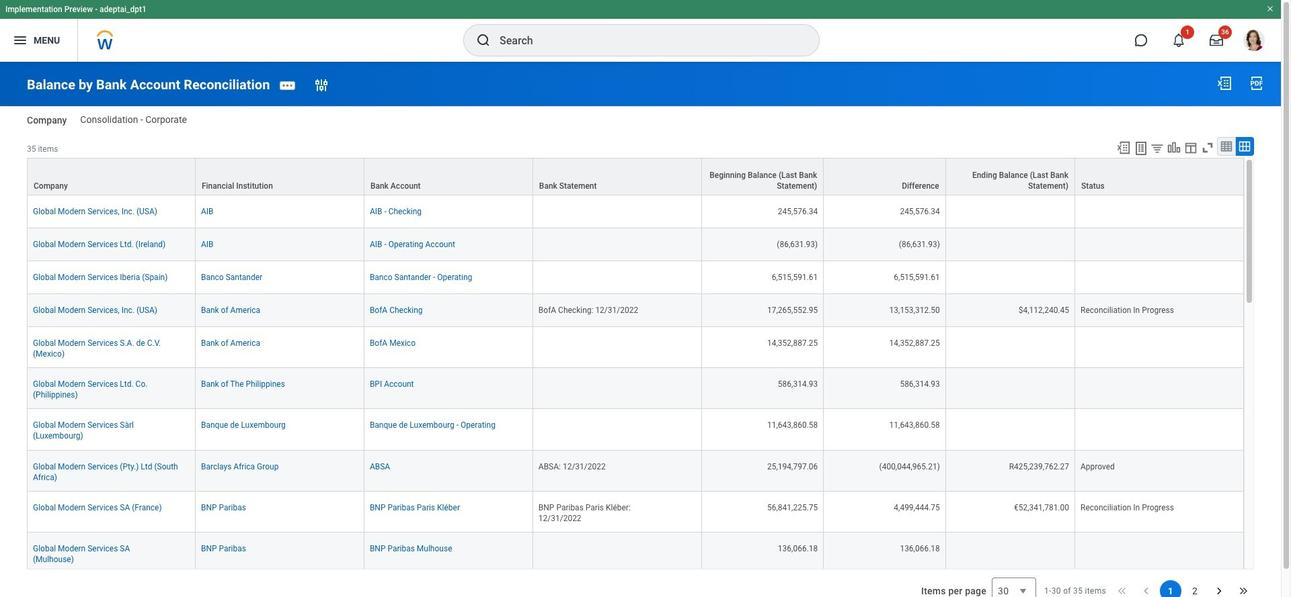 Task type: describe. For each thing, give the bounding box(es) containing it.
items per page element
[[919, 570, 1036, 598]]

chevron 2x right small image
[[1237, 585, 1250, 598]]

fullscreen image
[[1200, 140, 1215, 155]]

expand table image
[[1238, 140, 1251, 153]]

export to excel image for view printable version (pdf) icon
[[1216, 75, 1233, 91]]

Search Workday  search field
[[500, 26, 791, 55]]

table image
[[1220, 140, 1233, 153]]

7 row from the top
[[27, 369, 1244, 410]]

reconciliation in progress element for bofa checking: 12/31/2022 element
[[1081, 303, 1174, 315]]

export to excel image for export to worksheets icon
[[1116, 140, 1131, 155]]

9 row from the top
[[27, 451, 1244, 492]]

profile logan mcneil image
[[1243, 30, 1265, 54]]

status inside pagination element
[[1044, 586, 1106, 597]]

view printable version (pdf) image
[[1249, 75, 1265, 91]]

select to filter grid data image
[[1150, 141, 1165, 155]]

bofa checking: 12/31/2022 element
[[538, 303, 638, 315]]

pagination element
[[1044, 570, 1254, 598]]

3 row from the top
[[27, 229, 1244, 262]]



Task type: locate. For each thing, give the bounding box(es) containing it.
1 row from the top
[[27, 158, 1244, 196]]

list
[[1160, 581, 1206, 598]]

inbox large image
[[1210, 34, 1223, 47]]

1 vertical spatial export to excel image
[[1116, 140, 1131, 155]]

main content
[[0, 62, 1281, 598]]

10 row from the top
[[27, 492, 1244, 533]]

8 row from the top
[[27, 410, 1244, 451]]

list inside pagination element
[[1160, 581, 1206, 598]]

chevron right small image
[[1212, 585, 1226, 598]]

2 row from the top
[[27, 196, 1244, 229]]

0 vertical spatial export to excel image
[[1216, 75, 1233, 91]]

consolidation - corporate element
[[80, 115, 187, 124]]

export to excel image left view printable version (pdf) icon
[[1216, 75, 1233, 91]]

change selection image
[[314, 77, 330, 93]]

banner
[[0, 0, 1281, 62]]

click to view/edit grid preferences image
[[1183, 140, 1198, 155]]

0 horizontal spatial export to excel image
[[1116, 140, 1131, 155]]

bnp paribas paris kléber: 12/31/2022 element
[[538, 501, 631, 524]]

2 reconciliation in progress element from the top
[[1081, 501, 1174, 513]]

1 horizontal spatial export to excel image
[[1216, 75, 1233, 91]]

search image
[[475, 32, 492, 48]]

row
[[27, 158, 1244, 196], [27, 196, 1244, 229], [27, 229, 1244, 262], [27, 262, 1244, 295], [27, 295, 1244, 327], [27, 327, 1244, 369], [27, 369, 1244, 410], [27, 410, 1244, 451], [27, 451, 1244, 492], [27, 492, 1244, 533], [27, 533, 1244, 574]]

5 row from the top
[[27, 295, 1244, 327]]

chevron left small image
[[1140, 585, 1153, 598]]

close environment banner image
[[1266, 5, 1274, 13]]

chevron 2x left small image
[[1116, 585, 1129, 598]]

cell
[[533, 196, 702, 229], [946, 196, 1075, 229], [1075, 196, 1244, 229], [533, 229, 702, 262], [946, 229, 1075, 262], [1075, 229, 1244, 262], [533, 262, 702, 295], [946, 262, 1075, 295], [1075, 262, 1244, 295], [533, 327, 702, 369], [946, 327, 1075, 369], [1075, 327, 1244, 369], [533, 369, 702, 410], [946, 369, 1075, 410], [1075, 369, 1244, 410], [533, 410, 702, 451], [946, 410, 1075, 451], [1075, 410, 1244, 451], [533, 533, 702, 574], [946, 533, 1075, 574], [1075, 533, 1244, 574]]

1 reconciliation in progress element from the top
[[1081, 303, 1174, 315]]

reconciliation in progress element for bnp paribas paris kléber: 12/31/2022 element
[[1081, 501, 1174, 513]]

6 row from the top
[[27, 327, 1244, 369]]

balance by bank account reconciliation - expand/collapse chart image
[[1167, 140, 1181, 155]]

export to excel image left export to worksheets icon
[[1116, 140, 1131, 155]]

toolbar
[[1110, 137, 1254, 158]]

export to excel image
[[1216, 75, 1233, 91], [1116, 140, 1131, 155]]

1 vertical spatial reconciliation in progress element
[[1081, 501, 1174, 513]]

reconciliation in progress element
[[1081, 303, 1174, 315], [1081, 501, 1174, 513]]

4 row from the top
[[27, 262, 1244, 295]]

absa: 12/31/2022 element
[[538, 460, 606, 472]]

approved element
[[1081, 460, 1115, 472]]

status
[[1044, 586, 1106, 597]]

justify image
[[12, 32, 28, 48]]

notifications large image
[[1172, 34, 1185, 47]]

export to worksheets image
[[1133, 140, 1149, 156]]

11 row from the top
[[27, 533, 1244, 574]]

0 vertical spatial reconciliation in progress element
[[1081, 303, 1174, 315]]



Task type: vqa. For each thing, say whether or not it's contained in the screenshot.
profile logan mcneil image
yes



